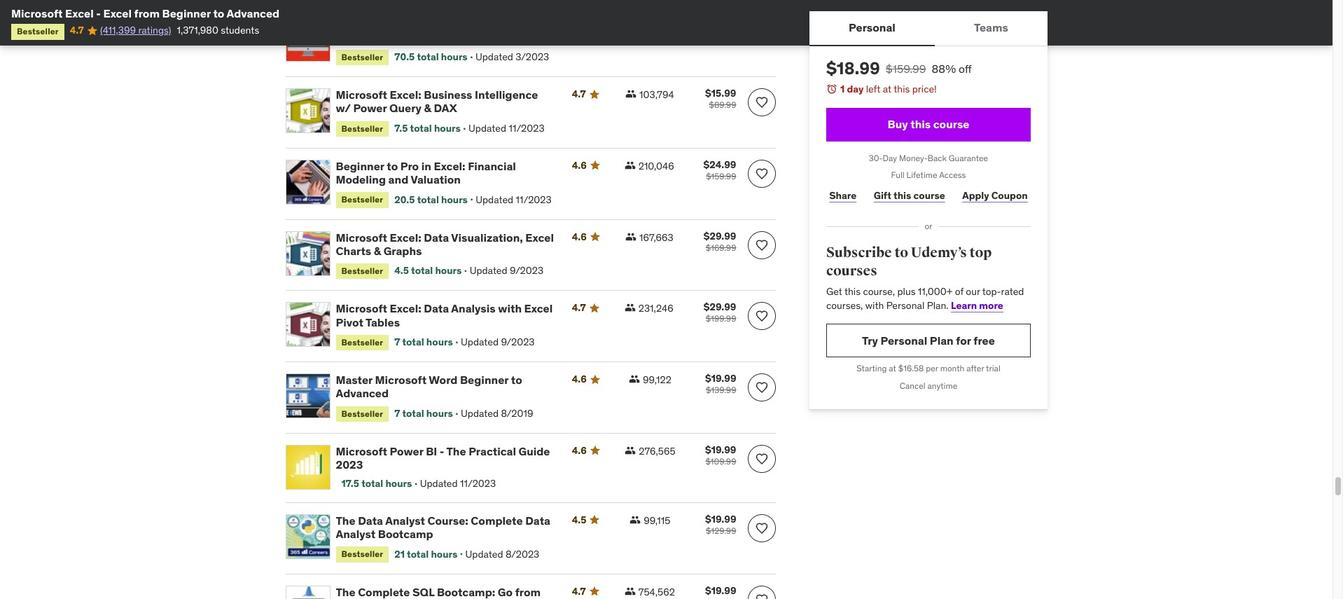 Task type: vqa. For each thing, say whether or not it's contained in the screenshot.


Task type: locate. For each thing, give the bounding box(es) containing it.
1 vertical spatial personal
[[886, 299, 925, 312]]

xsmall image left 103,794
[[626, 88, 637, 100]]

hours
[[441, 51, 468, 63], [434, 122, 461, 134], [441, 193, 468, 206], [435, 264, 462, 277], [427, 336, 453, 348], [427, 407, 453, 420], [386, 477, 412, 490], [431, 548, 458, 560]]

0 vertical spatial &
[[424, 101, 431, 115]]

$159.99 for $18.99
[[886, 62, 926, 76]]

to inside subscribe to udemy's top courses
[[895, 244, 908, 261]]

2 $19.99 from the top
[[706, 443, 737, 456]]

$89.99
[[709, 100, 737, 110]]

from up ratings)
[[134, 6, 160, 20]]

wishlist image
[[755, 95, 769, 109], [755, 381, 769, 395]]

0 vertical spatial 4.5
[[395, 264, 409, 277]]

beginner up 1,371,980 at the left of page
[[162, 6, 211, 20]]

updated 11/2023 down intelligence
[[469, 122, 545, 134]]

hours down valuation
[[441, 193, 468, 206]]

0 horizontal spatial from
[[134, 6, 160, 20]]

microsoft inside the microsoft excel: data analysis with excel pivot tables
[[336, 302, 387, 316]]

1 wishlist image from the top
[[755, 167, 769, 181]]

excel: up 7.5
[[390, 88, 422, 102]]

this
[[894, 83, 910, 95], [911, 117, 931, 131], [894, 189, 911, 202], [845, 285, 861, 298]]

updated 9/2023 down the visualization,
[[470, 264, 544, 277]]

2 wishlist image from the top
[[755, 381, 769, 395]]

bootcamp
[[378, 527, 433, 541]]

1 vertical spatial 4.5
[[572, 514, 587, 526]]

excel: for tables
[[390, 302, 422, 316]]

updated left 8/2019
[[461, 407, 499, 420]]

complete inside the complete sql bootcamp: go from zero to hero
[[358, 585, 410, 599]]

to left udemy's
[[895, 244, 908, 261]]

sql
[[413, 585, 435, 599]]

$29.99 $169.99
[[704, 230, 737, 253]]

advanced inside master microsoft word beginner to advanced
[[336, 386, 389, 400]]

microsoft inside microsoft excel: data visualization, excel charts & graphs
[[336, 230, 387, 244]]

11/2023 down financial
[[516, 193, 552, 206]]

wishlist image for microsoft excel: business intelligence w/ power query & dax
[[755, 95, 769, 109]]

in
[[422, 159, 432, 173]]

bi
[[426, 444, 437, 458]]

7 total hours down master microsoft word beginner to advanced
[[395, 407, 453, 420]]

hours down microsoft excel: data visualization, excel charts & graphs link
[[435, 264, 462, 277]]

microsoft excel: business intelligence w/ power query & dax link
[[336, 88, 555, 115]]

& right 'charts'
[[374, 244, 381, 258]]

- right bi
[[440, 444, 445, 458]]

updated 11/2023 for beginner to pro in excel: financial modeling and valuation
[[476, 193, 552, 206]]

plus
[[897, 285, 916, 298]]

the complete sql bootcamp: go from zero to hero
[[336, 585, 541, 599]]

4.7
[[70, 24, 84, 37], [572, 88, 586, 100], [572, 302, 586, 314], [572, 585, 586, 597]]

personal up $16.58
[[881, 333, 927, 347]]

this right buy
[[911, 117, 931, 131]]

$15.99
[[706, 87, 737, 100]]

1 vertical spatial power
[[390, 444, 424, 458]]

wishlist image for microsoft power bi - the practical guide 2023
[[755, 452, 769, 466]]

wishlist image for beginner to pro in excel: financial modeling and valuation
[[755, 167, 769, 181]]

1 horizontal spatial power
[[390, 444, 424, 458]]

xsmall image for the data analyst course: complete data analyst bootcamp
[[630, 514, 641, 525]]

updated 11/2023 down microsoft power bi - the practical guide 2023 link
[[420, 477, 496, 490]]

total down the microsoft excel: data analysis with excel pivot tables
[[403, 336, 424, 348]]

bestseller for master microsoft word beginner to advanced
[[342, 408, 383, 419]]

tab list
[[810, 11, 1048, 46]]

$19.99 down the $199.99
[[706, 372, 737, 385]]

microsoft for microsoft power bi - the practical guide 2023
[[336, 444, 387, 458]]

this inside gift this course link
[[894, 189, 911, 202]]

1 vertical spatial 11/2023
[[516, 193, 552, 206]]

1 vertical spatial wishlist image
[[755, 381, 769, 395]]

8/2023
[[506, 548, 540, 560]]

xsmall image
[[625, 160, 636, 171], [626, 231, 637, 242], [625, 445, 636, 456], [630, 514, 641, 525]]

power inside microsoft power bi - the practical guide 2023
[[390, 444, 424, 458]]

updated 3/2023
[[476, 51, 550, 63]]

$19.99 down $109.99
[[706, 513, 737, 525]]

4.5 total hours
[[395, 264, 462, 277]]

0 vertical spatial updated 9/2023
[[470, 264, 544, 277]]

tables
[[366, 315, 400, 329]]

0 vertical spatial course
[[933, 117, 970, 131]]

updated down analysis
[[461, 336, 499, 348]]

microsoft excel - excel from beginner to advanced
[[11, 6, 280, 20]]

updated for beginner
[[461, 407, 499, 420]]

apply coupon
[[962, 189, 1028, 202]]

personal down plus
[[886, 299, 925, 312]]

updated 9/2023 for analysis
[[461, 336, 535, 348]]

$29.99 down $169.99
[[704, 301, 737, 313]]

modeling
[[336, 172, 386, 186]]

1 vertical spatial the
[[336, 514, 356, 528]]

starting at $16.58 per month after trial cancel anytime
[[857, 363, 1001, 391]]

total down valuation
[[417, 193, 439, 206]]

$169.99
[[706, 242, 737, 253]]

30-day money-back guarantee full lifetime access
[[869, 152, 988, 180]]

wishlist image right $89.99 on the right top
[[755, 95, 769, 109]]

personal
[[849, 21, 896, 35], [886, 299, 925, 312], [881, 333, 927, 347]]

data down 17.5 total hours on the bottom left of the page
[[358, 514, 383, 528]]

7.5
[[395, 122, 408, 134]]

to inside master microsoft word beginner to advanced
[[511, 373, 522, 387]]

xsmall image for beginner to pro in excel: financial modeling and valuation
[[625, 160, 636, 171]]

left
[[866, 83, 881, 95]]

21
[[395, 548, 405, 560]]

1 vertical spatial updated 11/2023
[[476, 193, 552, 206]]

0 vertical spatial $29.99
[[704, 230, 737, 242]]

bootcamp:
[[437, 585, 496, 599]]

beginner inside beginner to pro in excel: financial modeling and valuation
[[336, 159, 384, 173]]

bestseller for microsoft excel: data analysis with excel pivot tables
[[342, 337, 383, 347]]

data inside the microsoft excel: data analysis with excel pivot tables
[[424, 302, 449, 316]]

with down the 'course,'
[[865, 299, 884, 312]]

1 7 from the top
[[395, 336, 400, 348]]

11/2023 down practical
[[460, 477, 496, 490]]

updated 9/2023 for visualization,
[[470, 264, 544, 277]]

wishlist image
[[755, 167, 769, 181], [755, 238, 769, 252], [755, 309, 769, 323], [755, 452, 769, 466], [755, 521, 769, 535], [755, 593, 769, 599]]

11/2023 for microsoft excel: business intelligence w/ power query & dax
[[509, 122, 545, 134]]

4 4.6 from the top
[[572, 444, 587, 457]]

$24.99
[[704, 158, 737, 171]]

personal inside button
[[849, 21, 896, 35]]

1 horizontal spatial from
[[515, 585, 541, 599]]

1,371,980 students
[[177, 24, 259, 37]]

2 vertical spatial beginner
[[460, 373, 509, 387]]

9/2023 for with
[[501, 336, 535, 348]]

4.5 for 4.5 total hours
[[395, 264, 409, 277]]

top-
[[982, 285, 1001, 298]]

0 horizontal spatial &
[[374, 244, 381, 258]]

at right 'left'
[[883, 83, 892, 95]]

1 horizontal spatial beginner
[[336, 159, 384, 173]]

the down 17.5
[[336, 514, 356, 528]]

$19.99 down the $139.99
[[706, 443, 737, 456]]

$19.99 for master microsoft word beginner to advanced
[[706, 372, 737, 385]]

1 $19.99 from the top
[[706, 372, 737, 385]]

5 wishlist image from the top
[[755, 521, 769, 535]]

4.7 for 103,794
[[572, 88, 586, 100]]

apply coupon button
[[960, 182, 1031, 210]]

30-
[[869, 152, 883, 163]]

the left hero
[[336, 585, 356, 599]]

xsmall image left "754,562" at the bottom
[[625, 586, 636, 597]]

1 wishlist image from the top
[[755, 95, 769, 109]]

754,562
[[639, 586, 675, 598]]

excel inside the microsoft excel: data analysis with excel pivot tables
[[524, 302, 553, 316]]

7 down master microsoft word beginner to advanced
[[395, 407, 400, 420]]

complete left the sql
[[358, 585, 410, 599]]

xsmall image left 231,246
[[625, 302, 636, 313]]

course down lifetime at the top right of page
[[914, 189, 945, 202]]

1 vertical spatial updated 9/2023
[[461, 336, 535, 348]]

2 vertical spatial updated 11/2023
[[420, 477, 496, 490]]

1 4.6 from the top
[[572, 159, 587, 172]]

data up 4.5 total hours
[[424, 230, 449, 244]]

xsmall image left 210,046 at the top of the page
[[625, 160, 636, 171]]

this up courses,
[[845, 285, 861, 298]]

this right gift
[[894, 189, 911, 202]]

-
[[96, 6, 101, 20], [440, 444, 445, 458]]

updated 11/2023 down financial
[[476, 193, 552, 206]]

power right w/
[[353, 101, 387, 115]]

$159.99 up 1 day left at this price!
[[886, 62, 926, 76]]

7 down tables
[[395, 336, 400, 348]]

course for buy this course
[[933, 117, 970, 131]]

pro
[[401, 159, 419, 173]]

$19.99 down the $129.99
[[706, 584, 737, 597]]

3 wishlist image from the top
[[755, 309, 769, 323]]

buy this course button
[[826, 108, 1031, 141]]

xsmall image left 167,663
[[626, 231, 637, 242]]

9/2023
[[510, 264, 544, 277], [501, 336, 535, 348]]

the inside the data analyst course: complete data analyst bootcamp
[[336, 514, 356, 528]]

7 for microsoft
[[395, 407, 400, 420]]

updated for in
[[476, 193, 514, 206]]

analyst left bootcamp at the bottom of the page
[[336, 527, 376, 541]]

&
[[424, 101, 431, 115], [374, 244, 381, 258]]

this for get
[[845, 285, 861, 298]]

this down $18.99 $159.99 88% off
[[894, 83, 910, 95]]

course inside button
[[933, 117, 970, 131]]

4 wishlist image from the top
[[755, 452, 769, 466]]

1 horizontal spatial &
[[424, 101, 431, 115]]

business
[[424, 88, 473, 102]]

1 vertical spatial 7 total hours
[[395, 407, 453, 420]]

excel: down 20.5
[[390, 230, 422, 244]]

wishlist image right the $139.99
[[755, 381, 769, 395]]

beginner up 'updated 8/2019'
[[460, 373, 509, 387]]

hours for beginner
[[427, 407, 453, 420]]

1 horizontal spatial 4.5
[[572, 514, 587, 526]]

$159.99 inside $24.99 $159.99
[[706, 171, 737, 181]]

0 vertical spatial personal
[[849, 21, 896, 35]]

total down the graphs
[[411, 264, 433, 277]]

1 horizontal spatial complete
[[471, 514, 523, 528]]

anytime
[[928, 381, 958, 391]]

0 vertical spatial at
[[883, 83, 892, 95]]

1 vertical spatial course
[[914, 189, 945, 202]]

1 vertical spatial advanced
[[336, 386, 389, 400]]

$29.99 right 167,663
[[704, 230, 737, 242]]

courses
[[826, 262, 877, 279]]

- up the (411,399
[[96, 6, 101, 20]]

4.7 for 231,246
[[572, 302, 586, 314]]

0 horizontal spatial with
[[498, 302, 522, 316]]

xsmall image for microsoft excel: data analysis with excel pivot tables
[[625, 302, 636, 313]]

lifetime
[[907, 170, 937, 180]]

with
[[865, 299, 884, 312], [498, 302, 522, 316]]

excel: inside microsoft excel: data visualization, excel charts & graphs
[[390, 230, 422, 244]]

103,794
[[640, 88, 674, 101]]

$159.99 inside $18.99 $159.99 88% off
[[886, 62, 926, 76]]

1 $29.99 from the top
[[704, 230, 737, 242]]

1 horizontal spatial $159.99
[[886, 62, 926, 76]]

1 vertical spatial 7
[[395, 407, 400, 420]]

1 vertical spatial $29.99
[[704, 301, 737, 313]]

total right 21
[[407, 548, 429, 560]]

to up 8/2019
[[511, 373, 522, 387]]

beginner left and
[[336, 159, 384, 173]]

master microsoft word beginner to advanced link
[[336, 373, 555, 400]]

total right 17.5
[[362, 477, 383, 490]]

excel: inside the microsoft excel: data analysis with excel pivot tables
[[390, 302, 422, 316]]

microsoft excel: business intelligence w/ power query & dax
[[336, 88, 538, 115]]

$159.99 up $29.99 $169.99 at right
[[706, 171, 737, 181]]

0 horizontal spatial $159.99
[[706, 171, 737, 181]]

4.5 for 4.5
[[572, 514, 587, 526]]

plan.
[[927, 299, 949, 312]]

2 vertical spatial the
[[336, 585, 356, 599]]

0 horizontal spatial complete
[[358, 585, 410, 599]]

3 4.6 from the top
[[572, 373, 587, 385]]

17.5
[[342, 477, 359, 490]]

with right analysis
[[498, 302, 522, 316]]

excel
[[65, 6, 94, 20], [103, 6, 132, 20], [526, 230, 554, 244], [524, 302, 553, 316]]

off
[[959, 62, 972, 76]]

with inside get this course, plus 11,000+ of our top-rated courses, with personal plan.
[[865, 299, 884, 312]]

1 vertical spatial $159.99
[[706, 171, 737, 181]]

$129.99
[[706, 525, 737, 536]]

xsmall image left 99,115
[[630, 514, 641, 525]]

teams
[[974, 21, 1009, 35]]

1 vertical spatial &
[[374, 244, 381, 258]]

& inside microsoft excel: business intelligence w/ power query & dax
[[424, 101, 431, 115]]

hours up business
[[441, 51, 468, 63]]

updated up financial
[[469, 122, 507, 134]]

0 vertical spatial from
[[134, 6, 160, 20]]

excel: inside microsoft excel: business intelligence w/ power query & dax
[[390, 88, 422, 102]]

2 $29.99 from the top
[[704, 301, 737, 313]]

month
[[940, 363, 965, 374]]

0 vertical spatial $159.99
[[886, 62, 926, 76]]

0 vertical spatial the
[[447, 444, 466, 458]]

complete up updated 8/2023
[[471, 514, 523, 528]]

updated left 8/2023
[[466, 548, 503, 560]]

1 vertical spatial -
[[440, 444, 445, 458]]

$19.99 $129.99
[[706, 513, 737, 536]]

this for buy
[[911, 117, 931, 131]]

7 total hours for microsoft
[[395, 407, 453, 420]]

1 horizontal spatial with
[[865, 299, 884, 312]]

xsmall image left 99,122
[[629, 374, 640, 385]]

excel: down 4.5 total hours
[[390, 302, 422, 316]]

0 horizontal spatial power
[[353, 101, 387, 115]]

1 horizontal spatial -
[[440, 444, 445, 458]]

1 vertical spatial at
[[889, 363, 896, 374]]

$16.58
[[898, 363, 924, 374]]

7 total hours down the microsoft excel: data analysis with excel pivot tables
[[395, 336, 453, 348]]

get
[[826, 285, 842, 298]]

xsmall image left 276,565 at the bottom of page
[[625, 445, 636, 456]]

top
[[970, 244, 992, 261]]

wishlist image for microsoft excel: data visualization, excel charts & graphs
[[755, 238, 769, 252]]

the inside the complete sql bootcamp: go from zero to hero
[[336, 585, 356, 599]]

at inside starting at $16.58 per month after trial cancel anytime
[[889, 363, 896, 374]]

updated 9/2023 down analysis
[[461, 336, 535, 348]]

2 4.6 from the top
[[572, 230, 587, 243]]

1 vertical spatial complete
[[358, 585, 410, 599]]

course up back
[[933, 117, 970, 131]]

the right bi
[[447, 444, 466, 458]]

microsoft inside microsoft excel: business intelligence w/ power query & dax
[[336, 88, 387, 102]]

0 vertical spatial beginner
[[162, 6, 211, 20]]

0 vertical spatial wishlist image
[[755, 95, 769, 109]]

7 total hours for excel:
[[395, 336, 453, 348]]

data left analysis
[[424, 302, 449, 316]]

bestseller for microsoft excel: data visualization, excel charts & graphs
[[342, 266, 383, 276]]

microsoft power bi - the practical guide 2023 link
[[336, 444, 555, 472]]

$19.99 $139.99
[[706, 372, 737, 395]]

microsoft excel: data visualization, excel charts & graphs
[[336, 230, 554, 258]]

0 vertical spatial updated 11/2023
[[469, 122, 545, 134]]

hours down master microsoft word beginner to advanced link
[[427, 407, 453, 420]]

to left pro
[[387, 159, 398, 173]]

4 $19.99 from the top
[[706, 584, 737, 597]]

hours down 'the data analyst course: complete data analyst bootcamp' link
[[431, 548, 458, 560]]

0 horizontal spatial advanced
[[227, 6, 280, 20]]

1 vertical spatial from
[[515, 585, 541, 599]]

this inside get this course, plus 11,000+ of our top-rated courses, with personal plan.
[[845, 285, 861, 298]]

bestseller
[[17, 26, 59, 37], [342, 52, 383, 62], [342, 123, 383, 133], [342, 194, 383, 205], [342, 266, 383, 276], [342, 337, 383, 347], [342, 408, 383, 419], [342, 549, 383, 559]]

0 vertical spatial 11/2023
[[509, 122, 545, 134]]

money-
[[899, 152, 928, 163]]

advanced
[[227, 6, 280, 20], [336, 386, 389, 400]]

1 vertical spatial beginner
[[336, 159, 384, 173]]

2 wishlist image from the top
[[755, 238, 769, 252]]

excel: right in
[[434, 159, 466, 173]]

microsoft inside microsoft power bi - the practical guide 2023
[[336, 444, 387, 458]]

2 7 from the top
[[395, 407, 400, 420]]

4.7 for 754,562
[[572, 585, 586, 597]]

0 vertical spatial 7
[[395, 336, 400, 348]]

updated down financial
[[476, 193, 514, 206]]

valuation
[[411, 172, 461, 186]]

1 horizontal spatial advanced
[[336, 386, 389, 400]]

hours down the microsoft excel: data analysis with excel pivot tables
[[427, 336, 453, 348]]

0 horizontal spatial analyst
[[336, 527, 376, 541]]

total down master microsoft word beginner to advanced
[[403, 407, 424, 420]]

microsoft for microsoft excel: data visualization, excel charts & graphs
[[336, 230, 387, 244]]

0 vertical spatial 9/2023
[[510, 264, 544, 277]]

updated for analysis
[[461, 336, 499, 348]]

3 $19.99 from the top
[[706, 513, 737, 525]]

1 7 total hours from the top
[[395, 336, 453, 348]]

analyst up 21
[[385, 514, 425, 528]]

at left $16.58
[[889, 363, 896, 374]]

to right zero
[[363, 598, 374, 599]]

0 vertical spatial complete
[[471, 514, 523, 528]]

xsmall image
[[626, 88, 637, 100], [625, 302, 636, 313], [629, 374, 640, 385], [625, 586, 636, 597]]

& left dax
[[424, 101, 431, 115]]

2 vertical spatial 11/2023
[[460, 477, 496, 490]]

this inside buy this course button
[[911, 117, 931, 131]]

wishlist image for the data analyst course: complete data analyst bootcamp
[[755, 521, 769, 535]]

1 vertical spatial 9/2023
[[501, 336, 535, 348]]

11/2023 down intelligence
[[509, 122, 545, 134]]

get this course, plus 11,000+ of our top-rated courses, with personal plan.
[[826, 285, 1024, 312]]

personal up $18.99
[[849, 21, 896, 35]]

2 7 total hours from the top
[[395, 407, 453, 420]]

0 vertical spatial -
[[96, 6, 101, 20]]

0 horizontal spatial 4.5
[[395, 264, 409, 277]]

2 horizontal spatial beginner
[[460, 373, 509, 387]]

gift
[[874, 189, 891, 202]]

0 vertical spatial 7 total hours
[[395, 336, 453, 348]]

bestseller for the data analyst course: complete data analyst bootcamp
[[342, 549, 383, 559]]

power left bi
[[390, 444, 424, 458]]

hours down dax
[[434, 122, 461, 134]]

total right 7.5
[[410, 122, 432, 134]]

wishlist image for microsoft excel: data analysis with excel pivot tables
[[755, 309, 769, 323]]

from right "go"
[[515, 585, 541, 599]]

the complete sql bootcamp: go from zero to hero link
[[336, 585, 555, 599]]

the
[[447, 444, 466, 458], [336, 514, 356, 528], [336, 585, 356, 599]]

0 horizontal spatial beginner
[[162, 6, 211, 20]]

0 vertical spatial power
[[353, 101, 387, 115]]

updated down the visualization,
[[470, 264, 508, 277]]



Task type: describe. For each thing, give the bounding box(es) containing it.
total for visualization,
[[411, 264, 433, 277]]

excel inside microsoft excel: data visualization, excel charts & graphs
[[526, 230, 554, 244]]

beginner to pro in excel: financial modeling and valuation link
[[336, 159, 555, 187]]

hours for in
[[441, 193, 468, 206]]

access
[[939, 170, 966, 180]]

hero
[[376, 598, 402, 599]]

99,122
[[643, 374, 672, 386]]

xsmall image for microsoft power bi - the practical guide 2023
[[625, 445, 636, 456]]

word
[[429, 373, 458, 387]]

zero
[[336, 598, 360, 599]]

updated down microsoft power bi - the practical guide 2023
[[420, 477, 458, 490]]

apply
[[962, 189, 989, 202]]

total for course:
[[407, 548, 429, 560]]

to up "1,371,980 students"
[[213, 6, 224, 20]]

udemy's
[[911, 244, 967, 261]]

try personal plan for free
[[862, 333, 995, 347]]

gift this course link
[[871, 182, 948, 210]]

beginner to pro in excel: financial modeling and valuation
[[336, 159, 516, 186]]

$18.99
[[826, 57, 880, 79]]

210,046
[[639, 160, 674, 172]]

with inside the microsoft excel: data analysis with excel pivot tables
[[498, 302, 522, 316]]

learn more
[[951, 299, 1004, 312]]

11,000+
[[918, 285, 953, 298]]

course:
[[428, 514, 469, 528]]

full
[[891, 170, 905, 180]]

buy this course
[[888, 117, 970, 131]]

$19.99 $109.99
[[706, 443, 737, 467]]

updated left 3/2023
[[476, 51, 514, 63]]

ratings)
[[138, 24, 171, 37]]

hours for analysis
[[427, 336, 453, 348]]

167,663
[[640, 231, 674, 244]]

rated
[[1001, 285, 1024, 298]]

tab list containing personal
[[810, 11, 1048, 46]]

updated for course:
[[466, 548, 503, 560]]

graphs
[[384, 244, 422, 258]]

6 wishlist image from the top
[[755, 593, 769, 599]]

updated for visualization,
[[470, 264, 508, 277]]

8/2019
[[501, 407, 533, 420]]

hours for intelligence
[[434, 122, 461, 134]]

4.6 for microsoft power bi - the practical guide 2023
[[572, 444, 587, 457]]

4.6 for beginner to pro in excel: financial modeling and valuation
[[572, 159, 587, 172]]

to inside beginner to pro in excel: financial modeling and valuation
[[387, 159, 398, 173]]

20.5 total hours
[[395, 193, 468, 206]]

students
[[221, 24, 259, 37]]

the data analyst course: complete data analyst bootcamp link
[[336, 514, 555, 541]]

price!
[[912, 83, 937, 95]]

subscribe to udemy's top courses
[[826, 244, 992, 279]]

the for bootcamp
[[336, 514, 356, 528]]

master microsoft word beginner to advanced
[[336, 373, 522, 400]]

4.6 for master microsoft word beginner to advanced
[[572, 373, 587, 385]]

& inside microsoft excel: data visualization, excel charts & graphs
[[374, 244, 381, 258]]

course,
[[863, 285, 895, 298]]

xsmall image for microsoft excel: business intelligence w/ power query & dax
[[626, 88, 637, 100]]

70.5 total hours
[[395, 51, 468, 63]]

microsoft excel: data visualization, excel charts & graphs link
[[336, 230, 555, 258]]

day
[[883, 152, 897, 163]]

1 horizontal spatial analyst
[[385, 514, 425, 528]]

3/2023
[[516, 51, 550, 63]]

data inside microsoft excel: data visualization, excel charts & graphs
[[424, 230, 449, 244]]

microsoft inside master microsoft word beginner to advanced
[[375, 373, 427, 387]]

$19.99 for the data analyst course: complete data analyst bootcamp
[[706, 513, 737, 525]]

2023
[[336, 458, 363, 472]]

free
[[974, 333, 995, 347]]

financial
[[468, 159, 516, 173]]

9/2023 for excel
[[510, 264, 544, 277]]

course for gift this course
[[914, 189, 945, 202]]

intelligence
[[475, 88, 538, 102]]

$19.99 for microsoft power bi - the practical guide 2023
[[706, 443, 737, 456]]

cancel
[[900, 381, 926, 391]]

$29.99 $199.99
[[704, 301, 737, 324]]

hours for visualization,
[[435, 264, 462, 277]]

the for to
[[336, 585, 356, 599]]

try
[[862, 333, 878, 347]]

share button
[[826, 182, 860, 210]]

excel: for &
[[390, 88, 422, 102]]

the inside microsoft power bi - the practical guide 2023
[[447, 444, 466, 458]]

total for intelligence
[[410, 122, 432, 134]]

total for in
[[417, 193, 439, 206]]

updated for intelligence
[[469, 122, 507, 134]]

learn
[[951, 299, 977, 312]]

dax
[[434, 101, 457, 115]]

(411,399
[[100, 24, 136, 37]]

plan
[[930, 333, 954, 347]]

coupon
[[992, 189, 1028, 202]]

share
[[829, 189, 857, 202]]

starting
[[857, 363, 887, 374]]

$24.99 $159.99
[[704, 158, 737, 181]]

power inside microsoft excel: business intelligence w/ power query & dax
[[353, 101, 387, 115]]

0 horizontal spatial -
[[96, 6, 101, 20]]

personal inside get this course, plus 11,000+ of our top-rated courses, with personal plan.
[[886, 299, 925, 312]]

2 vertical spatial personal
[[881, 333, 927, 347]]

personal button
[[810, 11, 935, 45]]

hours for course:
[[431, 548, 458, 560]]

buy
[[888, 117, 908, 131]]

this for gift
[[894, 189, 911, 202]]

complete inside the data analyst course: complete data analyst bootcamp
[[471, 514, 523, 528]]

bestseller for microsoft excel: business intelligence w/ power query & dax
[[342, 123, 383, 133]]

wishlist image for master microsoft word beginner to advanced
[[755, 381, 769, 395]]

1 day left at this price!
[[840, 83, 937, 95]]

(411,399 ratings)
[[100, 24, 171, 37]]

$15.99 $89.99
[[706, 87, 737, 110]]

gift this course
[[874, 189, 945, 202]]

0 vertical spatial advanced
[[227, 6, 280, 20]]

4.6 for microsoft excel: data visualization, excel charts & graphs
[[572, 230, 587, 243]]

updated 11/2023 for microsoft excel: business intelligence w/ power query & dax
[[469, 122, 545, 134]]

xsmall image for microsoft excel: data visualization, excel charts & graphs
[[626, 231, 637, 242]]

microsoft for microsoft excel - excel from beginner to advanced
[[11, 6, 63, 20]]

7 for excel:
[[395, 336, 400, 348]]

practical
[[469, 444, 516, 458]]

$29.99 for microsoft excel: data visualization, excel charts & graphs
[[704, 230, 737, 242]]

visualization,
[[451, 230, 523, 244]]

microsoft for microsoft excel: business intelligence w/ power query & dax
[[336, 88, 387, 102]]

excel: for graphs
[[390, 230, 422, 244]]

microsoft for microsoft excel: data analysis with excel pivot tables
[[336, 302, 387, 316]]

total right 70.5
[[417, 51, 439, 63]]

70.5
[[395, 51, 415, 63]]

total for beginner
[[403, 407, 424, 420]]

hours right 17.5
[[386, 477, 412, 490]]

beginner inside master microsoft word beginner to advanced
[[460, 373, 509, 387]]

$29.99 for microsoft excel: data analysis with excel pivot tables
[[704, 301, 737, 313]]

teams button
[[935, 11, 1048, 45]]

excel: inside beginner to pro in excel: financial modeling and valuation
[[434, 159, 466, 173]]

alarm image
[[826, 83, 838, 95]]

$109.99
[[706, 456, 737, 467]]

$159.99 for $24.99
[[706, 171, 737, 181]]

to inside the complete sql bootcamp: go from zero to hero
[[363, 598, 374, 599]]

bestseller for beginner to pro in excel: financial modeling and valuation
[[342, 194, 383, 205]]

data up 8/2023
[[526, 514, 551, 528]]

- inside microsoft power bi - the practical guide 2023
[[440, 444, 445, 458]]

try personal plan for free link
[[826, 324, 1031, 358]]

microsoft power bi - the practical guide 2023
[[336, 444, 550, 472]]

total for analysis
[[403, 336, 424, 348]]

from inside the complete sql bootcamp: go from zero to hero
[[515, 585, 541, 599]]

guide
[[519, 444, 550, 458]]

or
[[925, 221, 933, 231]]

charts
[[336, 244, 371, 258]]

11/2023 for beginner to pro in excel: financial modeling and valuation
[[516, 193, 552, 206]]

back
[[928, 152, 947, 163]]

231,246
[[639, 302, 674, 315]]

learn more link
[[951, 299, 1004, 312]]

xsmall image for master microsoft word beginner to advanced
[[629, 374, 640, 385]]



